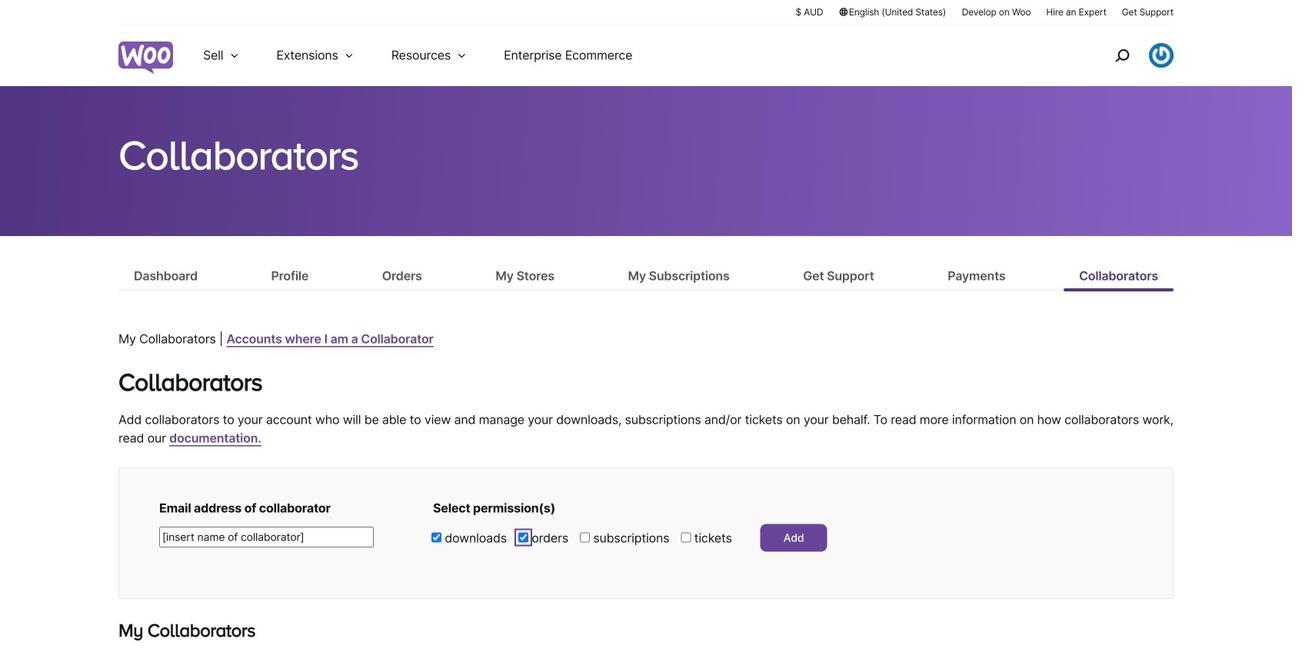 Task type: vqa. For each thing, say whether or not it's contained in the screenshot.
option
yes



Task type: describe. For each thing, give the bounding box(es) containing it.
open account menu image
[[1149, 43, 1174, 68]]

service navigation menu element
[[1082, 30, 1174, 80]]

search image
[[1110, 43, 1135, 68]]



Task type: locate. For each thing, give the bounding box(es) containing it.
None checkbox
[[432, 533, 442, 543], [580, 533, 590, 543], [681, 533, 691, 543], [432, 533, 442, 543], [580, 533, 590, 543], [681, 533, 691, 543]]

None checkbox
[[518, 533, 528, 543]]



